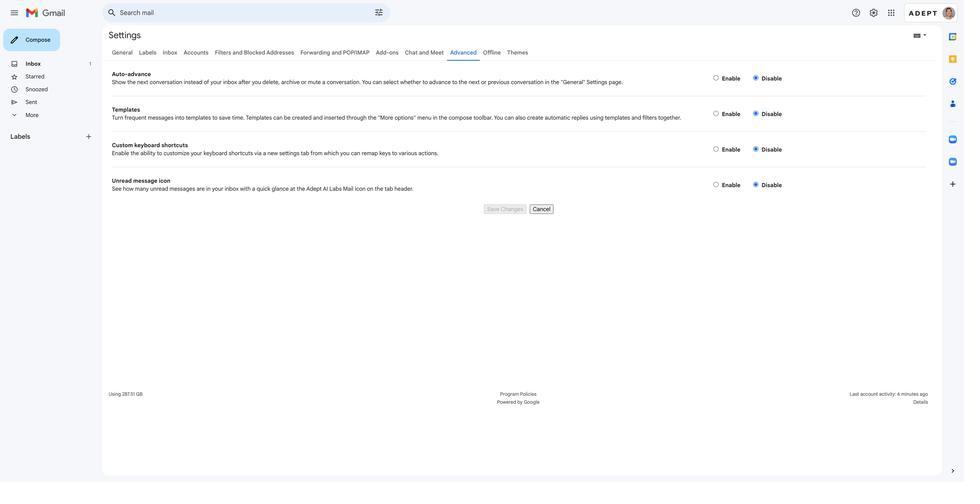 Task type: vqa. For each thing, say whether or not it's contained in the screenshot.
bottom the show if unread
no



Task type: locate. For each thing, give the bounding box(es) containing it.
auto-
[[112, 71, 128, 78]]

the left ability
[[131, 150, 139, 157]]

conversation left instead at left top
[[150, 79, 182, 86]]

page.
[[609, 79, 624, 86]]

inbox left after
[[223, 79, 237, 86]]

via
[[255, 150, 262, 157]]

general link
[[112, 49, 133, 56]]

0 horizontal spatial shortcuts
[[162, 142, 188, 149]]

a right via
[[263, 150, 266, 157]]

add-
[[376, 49, 389, 56]]

a right with at the left top of the page
[[252, 186, 255, 193]]

3 disable from the top
[[762, 146, 783, 153]]

shortcuts left via
[[229, 150, 253, 157]]

ons
[[389, 49, 399, 56]]

add-ons link
[[376, 49, 399, 56]]

1 vertical spatial settings
[[587, 79, 608, 86]]

in right menu
[[433, 114, 438, 121]]

inbox inside labels navigation
[[26, 60, 41, 67]]

shortcuts up customize
[[162, 142, 188, 149]]

in inside auto-advance show the next conversation instead of your inbox after you delete, archive or mute a conversation. you can select whether to advance to the next or previous conversation in the "general" settings page.
[[545, 79, 550, 86]]

labels inside navigation
[[10, 133, 30, 141]]

labels down more
[[10, 133, 30, 141]]

policies
[[521, 392, 537, 398]]

keyboard down save
[[204, 150, 227, 157]]

inbox up starred
[[26, 60, 41, 67]]

templates up 'turn'
[[112, 106, 140, 113]]

0 horizontal spatial templates
[[186, 114, 211, 121]]

0 vertical spatial templates
[[112, 106, 140, 113]]

in right are
[[206, 186, 211, 193]]

themes link
[[508, 49, 529, 56]]

templates right into
[[186, 114, 211, 121]]

keyboard up ability
[[134, 142, 160, 149]]

the
[[127, 79, 136, 86], [459, 79, 468, 86], [551, 79, 560, 86], [368, 114, 377, 121], [439, 114, 448, 121], [131, 150, 139, 157], [297, 186, 305, 193], [375, 186, 384, 193]]

0 horizontal spatial keyboard
[[134, 142, 160, 149]]

1 horizontal spatial next
[[469, 79, 480, 86]]

0 vertical spatial you
[[362, 79, 372, 86]]

forwarding and pop/imap
[[301, 49, 370, 56]]

1 disable from the top
[[762, 75, 783, 82]]

footer
[[102, 391, 936, 407]]

labs
[[330, 186, 342, 193]]

messages inside templates turn frequent messages into templates to save time. templates can be created and inserted through the "more options" menu in the compose toolbar. you can also create automatic replies using templates and filters together.
[[148, 114, 174, 121]]

1 vertical spatial you
[[341, 150, 350, 157]]

3 disable radio from the top
[[754, 147, 759, 152]]

conversation right previous
[[511, 79, 544, 86]]

can left also
[[505, 114, 514, 121]]

also
[[516, 114, 526, 121]]

2 vertical spatial your
[[212, 186, 224, 193]]

ai
[[323, 186, 328, 193]]

your inside auto-advance show the next conversation instead of your inbox after you delete, archive or mute a conversation. you can select whether to advance to the next or previous conversation in the "general" settings page.
[[211, 79, 222, 86]]

1 vertical spatial your
[[191, 150, 202, 157]]

1 horizontal spatial in
[[433, 114, 438, 121]]

1 vertical spatial you
[[494, 114, 504, 121]]

conversation.
[[327, 79, 361, 86]]

disable for enable the ability to customize your keyboard shortcuts via a new settings tab from which you can remap keys to various actions.
[[762, 146, 783, 153]]

your right are
[[212, 186, 224, 193]]

0 horizontal spatial inbox link
[[26, 60, 41, 67]]

you right conversation.
[[362, 79, 372, 86]]

themes
[[508, 49, 529, 56]]

or left previous
[[482, 79, 487, 86]]

created
[[292, 114, 312, 121]]

enable for unread message icon see how many unread messages are in your inbox with a quick glance at the adept ai labs mail icon on the tab header.
[[723, 182, 741, 189]]

0 vertical spatial you
[[252, 79, 261, 86]]

can left "select"
[[373, 79, 382, 86]]

gmail image
[[26, 5, 69, 21]]

6
[[898, 392, 901, 398]]

1 horizontal spatial settings
[[587, 79, 608, 86]]

and for forwarding
[[332, 49, 342, 56]]

gb
[[136, 392, 143, 398]]

icon left on
[[355, 186, 366, 193]]

templates right time.
[[246, 114, 272, 121]]

inbox
[[163, 49, 177, 56], [26, 60, 41, 67]]

0 vertical spatial inbox
[[163, 49, 177, 56]]

to
[[423, 79, 428, 86], [453, 79, 458, 86], [213, 114, 218, 121], [157, 150, 162, 157], [392, 150, 398, 157]]

0 horizontal spatial settings
[[109, 30, 141, 41]]

2 horizontal spatial in
[[545, 79, 550, 86]]

templates right "using"
[[605, 114, 631, 121]]

in left ""general""
[[545, 79, 550, 86]]

0 vertical spatial labels
[[139, 49, 157, 56]]

auto-advance show the next conversation instead of your inbox after you delete, archive or mute a conversation. you can select whether to advance to the next or previous conversation in the "general" settings page.
[[112, 71, 624, 86]]

mute
[[308, 79, 321, 86]]

0 horizontal spatial advance
[[128, 71, 151, 78]]

inbox right labels link
[[163, 49, 177, 56]]

your
[[211, 79, 222, 86], [191, 150, 202, 157], [212, 186, 224, 193]]

customize
[[164, 150, 190, 157]]

you right the which
[[341, 150, 350, 157]]

frequent
[[125, 114, 147, 121]]

next right show
[[137, 79, 148, 86]]

the inside custom keyboard shortcuts enable the ability to customize your keyboard shortcuts via a new settings tab from which you can remap keys to various actions.
[[131, 150, 139, 157]]

save changes
[[488, 206, 524, 213]]

0 horizontal spatial inbox
[[26, 60, 41, 67]]

disable radio for enable the ability to customize your keyboard shortcuts via a new settings tab from which you can remap keys to various actions.
[[754, 147, 759, 152]]

enable radio for turn frequent messages into templates to save time. templates can be created and inserted through the "more options" menu in the compose toolbar. you can also create automatic replies using templates and filters together.
[[714, 111, 719, 116]]

navigation
[[112, 203, 926, 214]]

1 horizontal spatial advance
[[430, 79, 451, 86]]

inbox link inside labels navigation
[[26, 60, 41, 67]]

advance
[[128, 71, 151, 78], [430, 79, 451, 86]]

main menu image
[[10, 8, 19, 18]]

support image
[[852, 8, 862, 18]]

tab left header.
[[385, 186, 393, 193]]

0 vertical spatial inbox
[[223, 79, 237, 86]]

to right ability
[[157, 150, 162, 157]]

labels for labels heading
[[10, 133, 30, 141]]

enable radio for show the next conversation instead of your inbox after you delete, archive or mute a conversation. you can select whether to advance to the next or previous conversation in the "general" settings page.
[[714, 75, 719, 81]]

tab list
[[942, 26, 965, 454]]

can left remap
[[351, 150, 361, 157]]

2 enable radio from the top
[[714, 147, 719, 152]]

or left mute
[[301, 79, 307, 86]]

a right mute
[[323, 79, 326, 86]]

messages left into
[[148, 114, 174, 121]]

0 vertical spatial a
[[323, 79, 326, 86]]

1 horizontal spatial conversation
[[511, 79, 544, 86]]

you
[[362, 79, 372, 86], [494, 114, 504, 121]]

0 vertical spatial icon
[[159, 178, 171, 185]]

disable radio for turn frequent messages into templates to save time. templates can be created and inserted through the "more options" menu in the compose toolbar. you can also create automatic replies using templates and filters together.
[[754, 111, 759, 116]]

disable for turn frequent messages into templates to save time. templates can be created and inserted through the "more options" menu in the compose toolbar. you can also create automatic replies using templates and filters together.
[[762, 111, 783, 118]]

the right at
[[297, 186, 305, 193]]

0 horizontal spatial you
[[252, 79, 261, 86]]

0 horizontal spatial or
[[301, 79, 307, 86]]

messages left are
[[170, 186, 195, 193]]

footer containing using
[[102, 391, 936, 407]]

keyboard
[[134, 142, 160, 149], [204, 150, 227, 157]]

1 or from the left
[[301, 79, 307, 86]]

advance right whether
[[430, 79, 451, 86]]

1 vertical spatial icon
[[355, 186, 366, 193]]

and right filters
[[233, 49, 243, 56]]

0 vertical spatial tab
[[301, 150, 310, 157]]

0 vertical spatial shortcuts
[[162, 142, 188, 149]]

1 conversation from the left
[[150, 79, 182, 86]]

enable
[[723, 75, 741, 82], [723, 111, 741, 118], [723, 146, 741, 153], [112, 150, 129, 157], [723, 182, 741, 189]]

0 horizontal spatial templates
[[112, 106, 140, 113]]

enable for templates turn frequent messages into templates to save time. templates can be created and inserted through the "more options" menu in the compose toolbar. you can also create automatic replies using templates and filters together.
[[723, 111, 741, 118]]

1 horizontal spatial labels
[[139, 49, 157, 56]]

disable
[[762, 75, 783, 82], [762, 111, 783, 118], [762, 146, 783, 153], [762, 182, 783, 189]]

1 templates from the left
[[186, 114, 211, 121]]

1 vertical spatial inbox
[[26, 60, 41, 67]]

disable for see how many unread messages are in your inbox with a quick glance at the adept ai labs mail icon on the tab header.
[[762, 182, 783, 189]]

new
[[268, 150, 278, 157]]

and right chat
[[419, 49, 429, 56]]

2 vertical spatial a
[[252, 186, 255, 193]]

icon up unread on the top left
[[159, 178, 171, 185]]

archive
[[281, 79, 300, 86]]

your inside custom keyboard shortcuts enable the ability to customize your keyboard shortcuts via a new settings tab from which you can remap keys to various actions.
[[191, 150, 202, 157]]

1 vertical spatial in
[[433, 114, 438, 121]]

0 vertical spatial enable radio
[[714, 75, 719, 81]]

1 horizontal spatial shortcuts
[[229, 150, 253, 157]]

navigation containing save changes
[[112, 203, 926, 214]]

0 horizontal spatial next
[[137, 79, 148, 86]]

1 horizontal spatial templates
[[246, 114, 272, 121]]

create
[[528, 114, 544, 121]]

1 enable radio from the top
[[714, 111, 719, 116]]

0 horizontal spatial in
[[206, 186, 211, 193]]

save
[[219, 114, 231, 121]]

snoozed
[[26, 86, 48, 93]]

inbox
[[223, 79, 237, 86], [225, 186, 239, 193]]

settings left page.
[[587, 79, 608, 86]]

1 vertical spatial inbox link
[[26, 60, 41, 67]]

1 horizontal spatial you
[[341, 150, 350, 157]]

chat and meet
[[405, 49, 444, 56]]

1 horizontal spatial icon
[[355, 186, 366, 193]]

inbox link right labels link
[[163, 49, 177, 56]]

compose
[[26, 36, 51, 43]]

your right of
[[211, 79, 222, 86]]

0 horizontal spatial tab
[[301, 150, 310, 157]]

inbox inside unread message icon see how many unread messages are in your inbox with a quick glance at the adept ai labs mail icon on the tab header.
[[225, 186, 239, 193]]

options"
[[395, 114, 416, 121]]

Enable radio
[[714, 75, 719, 81], [714, 147, 719, 152]]

0 vertical spatial inbox link
[[163, 49, 177, 56]]

templates
[[112, 106, 140, 113], [246, 114, 272, 121]]

to right keys
[[392, 150, 398, 157]]

at
[[290, 186, 295, 193]]

1 horizontal spatial or
[[482, 79, 487, 86]]

0 vertical spatial advance
[[128, 71, 151, 78]]

shortcuts
[[162, 142, 188, 149], [229, 150, 253, 157]]

messages inside unread message icon see how many unread messages are in your inbox with a quick glance at the adept ai labs mail icon on the tab header.
[[170, 186, 195, 193]]

advance down labels link
[[128, 71, 151, 78]]

4 disable radio from the top
[[754, 182, 759, 187]]

many
[[135, 186, 149, 193]]

4 disable from the top
[[762, 182, 783, 189]]

into
[[175, 114, 185, 121]]

0 horizontal spatial a
[[252, 186, 255, 193]]

inbox inside auto-advance show the next conversation instead of your inbox after you delete, archive or mute a conversation. you can select whether to advance to the next or previous conversation in the "general" settings page.
[[223, 79, 237, 86]]

1 vertical spatial tab
[[385, 186, 393, 193]]

0 vertical spatial enable radio
[[714, 111, 719, 116]]

1 horizontal spatial inbox link
[[163, 49, 177, 56]]

disable radio for show the next conversation instead of your inbox after you delete, archive or mute a conversation. you can select whether to advance to the next or previous conversation in the "general" settings page.
[[754, 75, 759, 81]]

1 disable radio from the top
[[754, 75, 759, 81]]

next left previous
[[469, 79, 480, 86]]

2 conversation from the left
[[511, 79, 544, 86]]

can inside auto-advance show the next conversation instead of your inbox after you delete, archive or mute a conversation. you can select whether to advance to the next or previous conversation in the "general" settings page.
[[373, 79, 382, 86]]

unread message icon see how many unread messages are in your inbox with a quick glance at the adept ai labs mail icon on the tab header.
[[112, 178, 414, 193]]

None search field
[[102, 3, 390, 22]]

1 vertical spatial enable radio
[[714, 182, 719, 187]]

1 vertical spatial messages
[[170, 186, 195, 193]]

1 vertical spatial inbox
[[225, 186, 239, 193]]

1 horizontal spatial tab
[[385, 186, 393, 193]]

2 enable radio from the top
[[714, 182, 719, 187]]

0 vertical spatial in
[[545, 79, 550, 86]]

1 vertical spatial enable radio
[[714, 147, 719, 152]]

see
[[112, 186, 122, 193]]

using 287.51 gb
[[109, 392, 143, 398]]

2 vertical spatial in
[[206, 186, 211, 193]]

settings up general link
[[109, 30, 141, 41]]

a inside unread message icon see how many unread messages are in your inbox with a quick glance at the adept ai labs mail icon on the tab header.
[[252, 186, 255, 193]]

1 vertical spatial a
[[263, 150, 266, 157]]

1 horizontal spatial a
[[263, 150, 266, 157]]

offline link
[[484, 49, 501, 56]]

1 enable radio from the top
[[714, 75, 719, 81]]

can
[[373, 79, 382, 86], [274, 114, 283, 121], [505, 114, 514, 121], [351, 150, 361, 157]]

and left the filters
[[632, 114, 642, 121]]

0 horizontal spatial conversation
[[150, 79, 182, 86]]

2 horizontal spatial a
[[323, 79, 326, 86]]

previous
[[488, 79, 510, 86]]

tab
[[301, 150, 310, 157], [385, 186, 393, 193]]

a
[[323, 79, 326, 86], [263, 150, 266, 157], [252, 186, 255, 193]]

can left be
[[274, 114, 283, 121]]

Disable radio
[[754, 75, 759, 81], [754, 111, 759, 116], [754, 147, 759, 152], [754, 182, 759, 187]]

Search mail text field
[[120, 9, 352, 17]]

0 horizontal spatial you
[[362, 79, 372, 86]]

your right customize
[[191, 150, 202, 157]]

0 horizontal spatial labels
[[10, 133, 30, 141]]

0 vertical spatial messages
[[148, 114, 174, 121]]

Enable radio
[[714, 111, 719, 116], [714, 182, 719, 187]]

google link
[[524, 399, 540, 407]]

to left save
[[213, 114, 218, 121]]

addresses
[[267, 49, 294, 56]]

labels right general link
[[139, 49, 157, 56]]

tab left the from in the left of the page
[[301, 150, 310, 157]]

labels link
[[139, 49, 157, 56]]

1 horizontal spatial you
[[494, 114, 504, 121]]

in
[[545, 79, 550, 86], [433, 114, 438, 121], [206, 186, 211, 193]]

filters
[[643, 114, 657, 121]]

you right after
[[252, 79, 261, 86]]

0 vertical spatial settings
[[109, 30, 141, 41]]

account
[[861, 392, 879, 398]]

to inside templates turn frequent messages into templates to save time. templates can be created and inserted through the "more options" menu in the compose toolbar. you can also create automatic replies using templates and filters together.
[[213, 114, 218, 121]]

2 disable radio from the top
[[754, 111, 759, 116]]

settings inside auto-advance show the next conversation instead of your inbox after you delete, archive or mute a conversation. you can select whether to advance to the next or previous conversation in the "general" settings page.
[[587, 79, 608, 86]]

inbox link up starred
[[26, 60, 41, 67]]

you right toolbar.
[[494, 114, 504, 121]]

or
[[301, 79, 307, 86], [482, 79, 487, 86]]

1 vertical spatial keyboard
[[204, 150, 227, 157]]

1 vertical spatial labels
[[10, 133, 30, 141]]

and left pop/imap
[[332, 49, 342, 56]]

1 horizontal spatial templates
[[605, 114, 631, 121]]

0 vertical spatial your
[[211, 79, 222, 86]]

search mail image
[[105, 6, 119, 20]]

you inside custom keyboard shortcuts enable the ability to customize your keyboard shortcuts via a new settings tab from which you can remap keys to various actions.
[[341, 150, 350, 157]]

labels navigation
[[0, 26, 102, 483]]

show
[[112, 79, 126, 86]]

inbox left with at the left top of the page
[[225, 186, 239, 193]]

menu
[[418, 114, 432, 121]]

2 disable from the top
[[762, 111, 783, 118]]



Task type: describe. For each thing, give the bounding box(es) containing it.
labels for labels link
[[139, 49, 157, 56]]

after
[[239, 79, 251, 86]]

disable for show the next conversation instead of your inbox after you delete, archive or mute a conversation. you can select whether to advance to the next or previous conversation in the "general" settings page.
[[762, 75, 783, 82]]

compose
[[449, 114, 473, 121]]

changes
[[501, 206, 524, 213]]

program policies powered by google
[[498, 392, 540, 406]]

0 vertical spatial keyboard
[[134, 142, 160, 149]]

details
[[914, 400, 929, 406]]

compose button
[[3, 29, 60, 51]]

instead
[[184, 79, 203, 86]]

more button
[[0, 109, 96, 122]]

select input tool image
[[923, 32, 928, 38]]

ago
[[921, 392, 929, 398]]

enable for auto-advance show the next conversation instead of your inbox after you delete, archive or mute a conversation. you can select whether to advance to the next or previous conversation in the "general" settings page.
[[723, 75, 741, 82]]

you inside auto-advance show the next conversation instead of your inbox after you delete, archive or mute a conversation. you can select whether to advance to the next or previous conversation in the "general" settings page.
[[362, 79, 372, 86]]

in inside templates turn frequent messages into templates to save time. templates can be created and inserted through the "more options" menu in the compose toolbar. you can also create automatic replies using templates and filters together.
[[433, 114, 438, 121]]

together.
[[659, 114, 682, 121]]

to down advanced link
[[453, 79, 458, 86]]

advanced search options image
[[371, 4, 387, 20]]

the left ""general""
[[551, 79, 560, 86]]

287.51
[[122, 392, 135, 398]]

1 next from the left
[[137, 79, 148, 86]]

and for filters
[[233, 49, 243, 56]]

tab inside custom keyboard shortcuts enable the ability to customize your keyboard shortcuts via a new settings tab from which you can remap keys to various actions.
[[301, 150, 310, 157]]

disable radio for see how many unread messages are in your inbox with a quick glance at the adept ai labs mail icon on the tab header.
[[754, 182, 759, 187]]

and for chat
[[419, 49, 429, 56]]

enable inside custom keyboard shortcuts enable the ability to customize your keyboard shortcuts via a new settings tab from which you can remap keys to various actions.
[[112, 150, 129, 157]]

your for inbox
[[211, 79, 222, 86]]

filters
[[215, 49, 231, 56]]

custom keyboard shortcuts enable the ability to customize your keyboard shortcuts via a new settings tab from which you can remap keys to various actions.
[[112, 142, 439, 157]]

add-ons
[[376, 49, 399, 56]]

on
[[367, 186, 374, 193]]

can inside custom keyboard shortcuts enable the ability to customize your keyboard shortcuts via a new settings tab from which you can remap keys to various actions.
[[351, 150, 361, 157]]

replies
[[572, 114, 589, 121]]

enable radio for enable the ability to customize your keyboard shortcuts via a new settings tab from which you can remap keys to various actions.
[[714, 147, 719, 152]]

select
[[384, 79, 399, 86]]

from
[[311, 150, 323, 157]]

with
[[240, 186, 251, 193]]

time.
[[232, 114, 245, 121]]

2 templates from the left
[[605, 114, 631, 121]]

activity:
[[880, 392, 897, 398]]

accounts
[[184, 49, 209, 56]]

templates turn frequent messages into templates to save time. templates can be created and inserted through the "more options" menu in the compose toolbar. you can also create automatic replies using templates and filters together.
[[112, 106, 682, 121]]

a inside custom keyboard shortcuts enable the ability to customize your keyboard shortcuts via a new settings tab from which you can remap keys to various actions.
[[263, 150, 266, 157]]

chat and meet link
[[405, 49, 444, 56]]

starred
[[26, 73, 45, 80]]

which
[[324, 150, 339, 157]]

adept
[[307, 186, 322, 193]]

keys
[[380, 150, 391, 157]]

advanced
[[451, 49, 477, 56]]

you inside auto-advance show the next conversation instead of your inbox after you delete, archive or mute a conversation. you can select whether to advance to the next or previous conversation in the "general" settings page.
[[252, 79, 261, 86]]

settings
[[280, 150, 300, 157]]

forwarding
[[301, 49, 330, 56]]

filters and blocked addresses
[[215, 49, 294, 56]]

1 vertical spatial templates
[[246, 114, 272, 121]]

2 or from the left
[[482, 79, 487, 86]]

be
[[284, 114, 291, 121]]

the right show
[[127, 79, 136, 86]]

actions.
[[419, 150, 439, 157]]

remap
[[362, 150, 378, 157]]

program
[[501, 392, 519, 398]]

whether
[[401, 79, 422, 86]]

a inside auto-advance show the next conversation instead of your inbox after you delete, archive or mute a conversation. you can select whether to advance to the next or previous conversation in the "general" settings page.
[[323, 79, 326, 86]]

1 horizontal spatial inbox
[[163, 49, 177, 56]]

"more
[[378, 114, 394, 121]]

filters and blocked addresses link
[[215, 49, 294, 56]]

using
[[590, 114, 604, 121]]

snoozed link
[[26, 86, 48, 93]]

labels heading
[[10, 133, 85, 141]]

glance
[[272, 186, 289, 193]]

1
[[89, 61, 91, 67]]

to right whether
[[423, 79, 428, 86]]

0 horizontal spatial icon
[[159, 178, 171, 185]]

meet
[[431, 49, 444, 56]]

tab inside unread message icon see how many unread messages are in your inbox with a quick glance at the adept ai labs mail icon on the tab header.
[[385, 186, 393, 193]]

unread
[[112, 178, 132, 185]]

enable for custom keyboard shortcuts enable the ability to customize your keyboard shortcuts via a new settings tab from which you can remap keys to various actions.
[[723, 146, 741, 153]]

sent link
[[26, 99, 37, 106]]

minutes
[[902, 392, 919, 398]]

automatic
[[545, 114, 571, 121]]

sent
[[26, 99, 37, 106]]

1 horizontal spatial keyboard
[[204, 150, 227, 157]]

in inside unread message icon see how many unread messages are in your inbox with a quick glance at the adept ai labs mail icon on the tab header.
[[206, 186, 211, 193]]

program policies link
[[501, 392, 537, 398]]

the right on
[[375, 186, 384, 193]]

"general"
[[561, 79, 586, 86]]

the left "more
[[368, 114, 377, 121]]

message
[[133, 178, 158, 185]]

your for keyboard
[[191, 150, 202, 157]]

1 vertical spatial advance
[[430, 79, 451, 86]]

turn
[[112, 114, 123, 121]]

header.
[[395, 186, 414, 193]]

how
[[123, 186, 134, 193]]

are
[[197, 186, 205, 193]]

starred link
[[26, 73, 45, 80]]

last account activity: 6 minutes ago details
[[850, 392, 929, 406]]

accounts link
[[184, 49, 209, 56]]

more
[[26, 112, 39, 119]]

google
[[524, 400, 540, 406]]

ability
[[140, 150, 156, 157]]

various
[[399, 150, 417, 157]]

by
[[518, 400, 523, 406]]

inserted
[[324, 114, 345, 121]]

1 vertical spatial shortcuts
[[229, 150, 253, 157]]

you inside templates turn frequent messages into templates to save time. templates can be created and inserted through the "more options" menu in the compose toolbar. you can also create automatic replies using templates and filters together.
[[494, 114, 504, 121]]

chat
[[405, 49, 418, 56]]

offline
[[484, 49, 501, 56]]

your inside unread message icon see how many unread messages are in your inbox with a quick glance at the adept ai labs mail icon on the tab header.
[[212, 186, 224, 193]]

enable radio for see how many unread messages are in your inbox with a quick glance at the adept ai labs mail icon on the tab header.
[[714, 182, 719, 187]]

pop/imap
[[343, 49, 370, 56]]

the left compose in the top left of the page
[[439, 114, 448, 121]]

settings image
[[870, 8, 879, 18]]

blocked
[[244, 49, 265, 56]]

unread
[[150, 186, 168, 193]]

details link
[[914, 400, 929, 406]]

2 next from the left
[[469, 79, 480, 86]]

cancel
[[533, 206, 551, 213]]

and right created
[[313, 114, 323, 121]]

the down advanced link
[[459, 79, 468, 86]]



